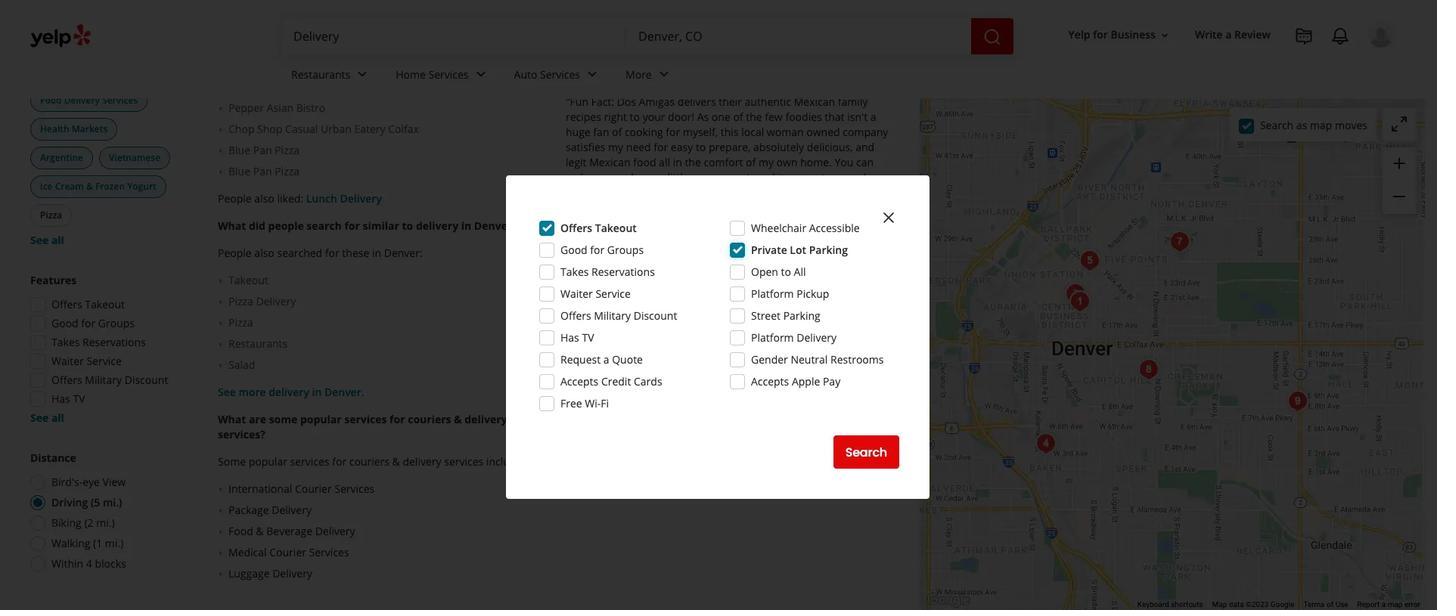 Task type: describe. For each thing, give the bounding box(es) containing it.
1 vertical spatial takes reservations
[[51, 335, 146, 350]]

accepts credit cards
[[561, 374, 662, 389]]

ice cream & frozen yogurt button
[[30, 176, 166, 198]]

to down dos at the left top
[[630, 110, 640, 124]]

has inside search dialog
[[561, 331, 579, 345]]

platform pickup
[[751, 287, 829, 301]]

good down good for lunch at the top left
[[51, 24, 78, 39]]

tortillas
[[788, 201, 826, 215]]

1 vertical spatial service
[[87, 354, 122, 368]]

denver:
[[384, 246, 423, 260]]

see all inside see all group
[[30, 233, 64, 247]]

fun
[[844, 246, 860, 260]]

delivery inside the what are some popular services for couriers & delivery services?
[[465, 412, 507, 427]]

more for delivery
[[239, 385, 266, 400]]

1 horizontal spatial *
[[584, 231, 589, 245]]

some
[[269, 412, 298, 427]]

what are the best lunch delivery?
[[566, 316, 743, 330]]

is inside "fun fact: dos amigas delivers their authentic mexican family recipes right to your door!   as one of the few foodies that isn't a huge fan of cooking for myself, this local woman owned company satisfies my need for easy to prepare, absolutely delicious, and legit mexican food all in the comfort of my own home. you can order as much or as little as you want, and it comes to your door frozen, ready to be stored or prepared. some highlights include: *  pastor and chicken mole tacos that include tortillas made daily and locally  flaky and buttery empanadas   quesadillas   key lime pie  * the delivery area is epic! enter your zip code on their website to see if you're in their delivery zone!  additional fun fact: they also deliver breakfast burritos from dis burrito! iykyk!"
[[680, 231, 687, 245]]

more link
[[614, 54, 685, 98]]

for inside search dialog
[[590, 243, 605, 257]]

you're
[[648, 246, 679, 260]]

these
[[342, 246, 369, 260]]

1 vertical spatial their
[[829, 231, 853, 245]]

and up area
[[649, 216, 668, 230]]

takeout inside the takeout pizza delivery pizza restaurants salad
[[228, 273, 268, 288]]

burritos
[[698, 261, 738, 275]]

yelp for business button
[[1063, 22, 1177, 49]]

are for these are the best alcohol delivery in denver, co:
[[250, 52, 266, 67]]

& inside what are people saying about couriers & delivery services in denver, co?
[[772, 25, 780, 39]]

24 chevron down v2 image for restaurants
[[353, 65, 372, 84]]

1 horizontal spatial pepper asian bistro link
[[576, 370, 890, 385]]

review
[[1235, 28, 1271, 42]]

delivery inside button
[[64, 94, 100, 107]]

data
[[1229, 601, 1244, 609]]

restrooms
[[831, 353, 884, 367]]

pepper asian bistro ii link
[[228, 79, 542, 95]]

what for what are the best alcohol delivery?
[[218, 25, 246, 39]]

mi.) for walking (1 mi.)
[[105, 536, 124, 551]]

quesadillas
[[770, 216, 827, 230]]

see inside group
[[30, 233, 49, 247]]

pizza delivery link
[[228, 294, 542, 309]]

these are the best alcohol delivery in denver, co:
[[218, 52, 462, 67]]

0 horizontal spatial or
[[640, 170, 651, 185]]

to left see
[[607, 246, 617, 260]]

2 blue pan pizza link from the top
[[228, 164, 542, 179]]

auto services
[[514, 67, 580, 81]]

0 horizontal spatial chop shop casual urban eatery colfax link
[[228, 122, 542, 137]]

as left you
[[692, 170, 703, 185]]

0 vertical spatial parking
[[809, 243, 848, 257]]

service inside search dialog
[[596, 287, 631, 301]]

a for report
[[1382, 601, 1386, 609]]

0 vertical spatial that
[[825, 110, 845, 124]]

carne - argentina street food image
[[1031, 429, 1061, 459]]

good for groups inside search dialog
[[561, 243, 644, 257]]

0 vertical spatial restaurants link
[[279, 54, 384, 98]]

pepper for pepper asian bistro ii pepper asian bistro chop shop casual urban eatery colfax blue pan pizza blue pan pizza
[[228, 79, 264, 94]]

1 vertical spatial bistro
[[296, 101, 325, 115]]

1 vertical spatial co:
[[850, 67, 868, 82]]

company
[[843, 125, 888, 139]]

1 horizontal spatial lunch
[[306, 191, 337, 206]]

prepared.
[[710, 185, 759, 200]]

services down beverage
[[309, 546, 349, 560]]

1 vertical spatial discount
[[125, 373, 168, 387]]

did
[[249, 219, 265, 233]]

as left moves
[[1297, 118, 1308, 132]]

accepts for accepts credit cards
[[561, 374, 599, 389]]

what did people search for similar to delivery in denver, co?
[[218, 219, 538, 233]]

of up want,
[[746, 155, 756, 170]]

takes inside search dialog
[[561, 265, 589, 279]]

reviews
[[617, 288, 656, 303]]

order
[[566, 170, 593, 185]]

report a map error link
[[1358, 601, 1421, 609]]

services left 24 chevron down v2 icon
[[540, 67, 580, 81]]

street
[[751, 309, 781, 323]]

more for reviews
[[587, 288, 614, 303]]

good up good for kids
[[51, 5, 78, 20]]

military inside search dialog
[[594, 309, 631, 323]]

couriers down the what are some popular services for couriers & delivery services?
[[349, 455, 390, 469]]

offers military discount inside search dialog
[[561, 309, 677, 323]]

more
[[626, 67, 652, 81]]

close image
[[880, 209, 898, 227]]

fan
[[593, 125, 609, 139]]

0 vertical spatial *
[[566, 201, 572, 215]]

notifications image
[[1332, 27, 1350, 45]]

eatery inside pepper asian bistro chop shop casual urban eatery colfax
[[702, 391, 734, 406]]

1 vertical spatial co?
[[518, 219, 538, 233]]

services down some popular services for couriers & delivery services include:
[[335, 482, 375, 496]]

1 horizontal spatial their
[[719, 95, 742, 109]]

family
[[838, 95, 868, 109]]

delivery right beverage
[[315, 524, 355, 539]]

what for what did people search for similar to delivery in denver, co?
[[218, 219, 246, 233]]

to inside search dialog
[[781, 265, 791, 279]]

tacos
[[698, 201, 724, 215]]

people also searched for these in denver:
[[218, 246, 423, 260]]

0 horizontal spatial waiter
[[51, 354, 84, 368]]

you
[[835, 155, 854, 170]]

blocks
[[95, 557, 126, 571]]

myself,
[[683, 125, 718, 139]]

0 horizontal spatial that
[[727, 201, 747, 215]]

this is a review for couriers & delivery services in denver, co:
[[566, 67, 868, 82]]

website
[[566, 246, 604, 260]]

and left it on the top right of the page
[[756, 170, 775, 185]]

1 vertical spatial groups
[[98, 316, 135, 331]]

fact:
[[863, 246, 884, 260]]

delivery inside search dialog
[[797, 331, 837, 345]]

0 horizontal spatial takes
[[51, 335, 80, 350]]

couriers up delivers
[[660, 67, 700, 82]]

to down myself,
[[696, 140, 706, 154]]

1 vertical spatial tv
[[73, 392, 85, 406]]

delivery down beverage
[[272, 567, 312, 581]]

offers military discount inside group
[[51, 373, 168, 387]]

keyboard shortcuts
[[1138, 601, 1203, 609]]

in inside what are people saying about couriers & delivery services in denver, co?
[[873, 25, 884, 39]]

(2
[[84, 516, 93, 530]]

a for write
[[1226, 28, 1232, 42]]

0 horizontal spatial is
[[589, 67, 596, 82]]

1 vertical spatial military
[[85, 373, 122, 387]]

what are people saying about couriers & delivery services in denver, co?
[[566, 25, 884, 55]]

need
[[626, 140, 651, 154]]

google image
[[924, 591, 974, 611]]

frozen
[[95, 180, 125, 193]]

the
[[592, 231, 611, 245]]

also for liked:
[[254, 191, 274, 206]]

supperbell image
[[1061, 279, 1091, 309]]

waiter inside search dialog
[[561, 287, 593, 301]]

2 pan from the top
[[253, 164, 272, 179]]

terms of use link
[[1304, 601, 1349, 609]]

pepper for pepper asian bistro chop shop casual urban eatery colfax
[[576, 370, 612, 384]]

delivery? for what are the best alcohol delivery?
[[356, 25, 404, 39]]

services inside what are people saying about couriers & delivery services in denver, co?
[[828, 25, 871, 39]]

biking (2 mi.)
[[51, 516, 115, 530]]

business categories element
[[279, 54, 1395, 98]]

option group containing distance
[[26, 451, 188, 576]]

1 vertical spatial this
[[676, 288, 695, 303]]

1 vertical spatial some
[[218, 455, 246, 469]]

luggage
[[228, 567, 270, 581]]

0 vertical spatial courier
[[295, 482, 332, 496]]

are for what are people saying about couriers & delivery services in denver, co?
[[597, 25, 614, 39]]

of down right
[[612, 125, 622, 139]]

best for these are the best lunch delivery in denver, co:
[[636, 343, 657, 357]]

search for search as map moves
[[1260, 118, 1294, 132]]

are for what are some popular services for couriers & delivery services?
[[249, 412, 266, 427]]

a inside "fun fact: dos amigas delivers their authentic mexican family recipes right to your door!   as one of the few foodies that isn't a huge fan of cooking for myself, this local woman owned company satisfies my need for easy to prepare, absolutely delicious, and legit mexican food all in the comfort of my own home. you can order as much or as little as you want, and it comes to your door frozen, ready to be stored or prepared. some highlights include: *  pastor and chicken mole tacos that include tortillas made daily and locally  flaky and buttery empanadas   quesadillas   key lime pie  * the delivery area is epic! enter your zip code on their website to see if you're in their delivery zone!  additional fun fact: they also deliver breakfast burritos from dis burrito! iykyk!"
[[871, 110, 876, 124]]

to down home.
[[822, 170, 832, 185]]

accepts for accepts apple pay
[[751, 374, 789, 389]]

of right one
[[733, 110, 743, 124]]

dos amigas image
[[1065, 287, 1095, 317]]

couriers inside what are people saying about couriers & delivery services in denver, co?
[[726, 25, 769, 39]]

be
[[647, 185, 659, 200]]

expand map image
[[1391, 115, 1409, 133]]

quote
[[612, 353, 643, 367]]

made
[[828, 201, 856, 215]]

group containing features
[[26, 273, 188, 426]]

also for searched
[[254, 246, 274, 260]]

these for these are the best alcohol delivery in denver, co:
[[218, 52, 247, 67]]

food inside button
[[40, 94, 62, 107]]

casual inside pepper asian bistro ii pepper asian bistro chop shop casual urban eatery colfax blue pan pizza blue pan pizza
[[285, 122, 318, 136]]

good inside search dialog
[[561, 243, 588, 257]]

comfort
[[704, 155, 743, 170]]

(5
[[91, 496, 100, 510]]

delivery? for what are the best lunch delivery?
[[696, 316, 743, 330]]

1 horizontal spatial chop shop casual urban eatery colfax link
[[576, 391, 890, 406]]

"fun
[[566, 95, 589, 109]]

iykyk!"
[[826, 261, 861, 275]]

delivery up what did people search for similar to delivery in denver, co?
[[340, 191, 382, 206]]

open to all
[[751, 265, 806, 279]]

waiter service inside search dialog
[[561, 287, 631, 301]]

1 vertical spatial my
[[759, 155, 774, 170]]

1 vertical spatial mexican
[[589, 155, 631, 170]]

offers takeout inside search dialog
[[561, 221, 637, 235]]

1 vertical spatial pepper
[[228, 101, 264, 115]]

16 chevron down v2 image
[[1159, 29, 1171, 41]]

keyboard shortcuts button
[[1138, 600, 1203, 611]]

what for what are some popular services for couriers & delivery services?
[[218, 412, 246, 427]]

tv inside search dialog
[[582, 331, 594, 345]]

0 horizontal spatial my
[[608, 140, 624, 154]]

biking
[[51, 516, 82, 530]]

0 horizontal spatial lunch
[[98, 5, 128, 20]]

also inside "fun fact: dos amigas delivers their authentic mexican family recipes right to your door!   as one of the few foodies that isn't a huge fan of cooking for myself, this local woman owned company satisfies my need for easy to prepare, absolutely delicious, and legit mexican food all in the comfort of my own home. you can order as much or as little as you want, and it comes to your door frozen, ready to be stored or prepared. some highlights include: *  pastor and chicken mole tacos that include tortillas made daily and locally  flaky and buttery empanadas   quesadillas   key lime pie  * the delivery area is epic! enter your zip code on their website to see if you're in their delivery zone!  additional fun fact: they also deliver breakfast burritos from dis burrito! iykyk!"
[[590, 261, 610, 275]]

are for what are the best alcohol delivery?
[[249, 25, 266, 39]]

flaky
[[621, 216, 646, 230]]

1 horizontal spatial mexican
[[794, 95, 835, 109]]

locally
[[588, 216, 618, 230]]

what are the best alcohol delivery?
[[218, 25, 404, 39]]

1 blue pan pizza link from the top
[[228, 143, 542, 158]]

medical
[[228, 546, 267, 560]]

discount inside search dialog
[[634, 309, 677, 323]]

the for what are the best lunch delivery?
[[617, 316, 635, 330]]

delivery up beverage
[[272, 503, 312, 518]]

to right "similar"
[[402, 219, 413, 233]]

"fun fact: dos amigas delivers their authentic mexican family recipes right to your door!   as one of the few foodies that isn't a huge fan of cooking for myself, this local woman owned company satisfies my need for easy to prepare, absolutely delicious, and legit mexican food all in the comfort of my own home. you can order as much or as little as you want, and it comes to your door frozen, ready to be stored or prepared. some highlights include: *  pastor and chicken mole tacos that include tortillas made daily and locally  flaky and buttery empanadas   quesadillas   key lime pie  * the delivery area is epic! enter your zip code on their website to see if you're in their delivery zone!  additional fun fact: they also deliver breakfast burritos from dis burrito! iykyk!"
[[566, 95, 888, 275]]

user actions element
[[1057, 19, 1416, 112]]

the up local
[[746, 110, 762, 124]]

moves
[[1335, 118, 1368, 132]]

0 vertical spatial group
[[1383, 148, 1416, 214]]

food inside international courier services package delivery food & beverage delivery medical courier services luggage delivery
[[228, 524, 253, 539]]

projects image
[[1295, 27, 1313, 45]]

2 vertical spatial their
[[694, 246, 717, 260]]

map for error
[[1388, 601, 1403, 609]]

shop inside pepper asian bistro ii pepper asian bistro chop shop casual urban eatery colfax blue pan pizza blue pan pizza
[[257, 122, 283, 136]]

map region
[[910, 0, 1437, 611]]

deliver
[[613, 261, 646, 275]]

0 horizontal spatial offers takeout
[[51, 297, 125, 312]]

accessible
[[809, 221, 860, 235]]

beverage
[[266, 524, 312, 539]]

international courier services package delivery food & beverage delivery medical courier services luggage delivery
[[228, 482, 375, 581]]

and up "can"
[[856, 140, 875, 154]]

24 chevron down v2 image for more
[[655, 65, 673, 84]]

driving
[[51, 496, 88, 510]]

colfax inside pepper asian bistro chop shop casual urban eatery colfax
[[736, 391, 767, 406]]

gender neutral restrooms
[[751, 353, 884, 367]]

urban inside pepper asian bistro chop shop casual urban eatery colfax
[[669, 391, 700, 406]]

bird's-
[[51, 475, 83, 489]]

delivers
[[678, 95, 716, 109]]

see up distance
[[30, 411, 49, 425]]

mi.) for driving (5 mi.)
[[103, 496, 122, 510]]

0 horizontal spatial your
[[643, 110, 665, 124]]

1 vertical spatial popular
[[249, 455, 287, 469]]

1 vertical spatial restaurants link
[[228, 337, 542, 352]]

woman
[[767, 125, 804, 139]]

zoom out image
[[1391, 188, 1409, 206]]

co: for these are the best lunch delivery in denver, co:
[[784, 343, 802, 357]]

services inside the what are some popular services for couriers & delivery services?
[[344, 412, 387, 427]]

casual inside pepper asian bistro chop shop casual urban eatery colfax
[[633, 391, 666, 406]]

delivery inside the takeout pizza delivery pizza restaurants salad
[[256, 294, 296, 309]]

shortcuts
[[1171, 601, 1203, 609]]

& inside the what are some popular services for couriers & delivery services?
[[454, 412, 462, 427]]

review
[[608, 67, 640, 82]]

1 vertical spatial has tv
[[51, 392, 85, 406]]

1 vertical spatial your
[[835, 170, 858, 185]]

error
[[1405, 601, 1421, 609]]

2 vertical spatial all
[[51, 411, 64, 425]]

features
[[30, 273, 77, 287]]

reservations inside group
[[82, 335, 146, 350]]

code
[[787, 231, 811, 245]]

the for what are the best alcohol delivery?
[[269, 25, 287, 39]]

of left use
[[1327, 601, 1334, 609]]

1 horizontal spatial your
[[745, 231, 767, 245]]

1 vertical spatial parking
[[783, 309, 821, 323]]

and down ready
[[609, 201, 628, 215]]

1 vertical spatial include:
[[486, 455, 525, 469]]



Task type: locate. For each thing, give the bounding box(es) containing it.
24 chevron down v2 image
[[583, 65, 601, 84]]

shop inside pepper asian bistro chop shop casual urban eatery colfax
[[605, 391, 631, 406]]

takeout inside search dialog
[[595, 221, 637, 235]]

asian inside pepper asian bistro chop shop casual urban eatery colfax
[[615, 370, 642, 384]]

see down they
[[566, 288, 584, 303]]

restaurants up salad
[[228, 337, 288, 351]]

international
[[228, 482, 292, 496]]

a left quote
[[604, 353, 609, 367]]

some inside "fun fact: dos amigas delivers their authentic mexican family recipes right to your door!   as one of the few foodies that isn't a huge fan of cooking for myself, this local woman owned company satisfies my need for easy to prepare, absolutely delicious, and legit mexican food all in the comfort of my own home. you can order as much or as little as you want, and it comes to your door frozen, ready to be stored or prepared. some highlights include: *  pastor and chicken mole tacos that include tortillas made daily and locally  flaky and buttery empanadas   quesadillas   key lime pie  * the delivery area is epic! enter your zip code on their website to see if you're in their delivery zone!  additional fun fact: they also deliver breakfast burritos from dis burrito! iykyk!"
[[761, 185, 789, 200]]

see more delivery in denver.
[[218, 385, 364, 400]]

people down the did
[[218, 246, 252, 260]]

wheelchair
[[751, 221, 807, 235]]

your down you
[[835, 170, 858, 185]]

some down it on the top right of the page
[[761, 185, 789, 200]]

wheelchair accessible
[[751, 221, 860, 235]]

more down salad
[[239, 385, 266, 400]]

what for what are the best lunch delivery?
[[566, 316, 594, 330]]

0 horizontal spatial discount
[[125, 373, 168, 387]]

0 vertical spatial lunch
[[98, 5, 128, 20]]

restaurants link down what are the best alcohol delivery?
[[279, 54, 384, 98]]

asian for pepper asian bistro ii pepper asian bistro chop shop casual urban eatery colfax blue pan pizza blue pan pizza
[[267, 79, 294, 94]]

lunch for delivery?
[[663, 316, 693, 330]]

the down reviews
[[617, 316, 635, 330]]

0 vertical spatial see all
[[30, 233, 64, 247]]

the down what are the best alcohol delivery?
[[269, 52, 285, 67]]

a right isn't
[[871, 110, 876, 124]]

mi.) for biking (2 mi.)
[[96, 516, 115, 530]]

offers
[[561, 221, 592, 235], [51, 297, 82, 312], [561, 309, 591, 323], [51, 373, 82, 387]]

groups inside search dialog
[[607, 243, 644, 257]]

0 vertical spatial food
[[40, 94, 62, 107]]

1 vertical spatial casual
[[633, 391, 666, 406]]

also down website
[[590, 261, 610, 275]]

denver, inside what are people saying about couriers & delivery services in denver, co?
[[566, 40, 607, 55]]

to left be
[[634, 185, 644, 200]]

platform for platform delivery
[[751, 331, 794, 345]]

couriers inside the what are some popular services for couriers & delivery services?
[[408, 412, 451, 427]]

door
[[860, 170, 884, 185]]

24 chevron down v2 image inside more link
[[655, 65, 673, 84]]

see
[[620, 246, 637, 260]]

24 chevron down v2 image for home services
[[472, 65, 490, 84]]

are inside the what are some popular services for couriers & delivery services?
[[249, 412, 266, 427]]

the for these are the best alcohol delivery in denver, co:
[[269, 52, 285, 67]]

services
[[429, 67, 469, 81], [540, 67, 580, 81], [102, 94, 138, 107], [335, 482, 375, 496], [309, 546, 349, 560]]

a right write
[[1226, 28, 1232, 42]]

their up one
[[719, 95, 742, 109]]

offers takeout down features
[[51, 297, 125, 312]]

popular
[[300, 412, 342, 427], [249, 455, 287, 469]]

& inside button
[[86, 180, 93, 193]]

view
[[103, 475, 126, 489]]

a for request
[[604, 353, 609, 367]]

people for saying
[[617, 25, 653, 39]]

see down pizza button
[[30, 233, 49, 247]]

your down amigas
[[643, 110, 665, 124]]

co: for these are the best alcohol delivery in denver, co:
[[445, 52, 462, 67]]

casual down cards
[[633, 391, 666, 406]]

1 vertical spatial good for groups
[[51, 316, 135, 331]]

all up distance
[[51, 411, 64, 425]]

0 vertical spatial casual
[[285, 122, 318, 136]]

lunch for delivery
[[660, 343, 687, 357]]

argentine
[[40, 151, 83, 164]]

colfax down pepper asian bistro ii "link"
[[388, 122, 419, 136]]

0 horizontal spatial takes reservations
[[51, 335, 146, 350]]

food
[[40, 94, 62, 107], [228, 524, 253, 539]]

1 vertical spatial waiter
[[51, 354, 84, 368]]

their
[[719, 95, 742, 109], [829, 231, 853, 245], [694, 246, 717, 260]]

map left error
[[1388, 601, 1403, 609]]

delivery inside what are people saying about couriers & delivery services in denver, co?
[[783, 25, 825, 39]]

search image
[[984, 28, 1002, 46]]

1 vertical spatial lunch
[[660, 343, 687, 357]]

popular down denver.
[[300, 412, 342, 427]]

this down breakfast
[[676, 288, 695, 303]]

2 vertical spatial mi.)
[[105, 536, 124, 551]]

has tv up distance
[[51, 392, 85, 406]]

request
[[561, 353, 601, 367]]

delivery up gender neutral restrooms
[[797, 331, 837, 345]]

write a review link
[[1189, 22, 1277, 49]]

salad
[[228, 358, 255, 372]]

bistro inside pepper asian bistro chop shop casual urban eatery colfax
[[644, 370, 673, 384]]

include:
[[843, 185, 881, 200], [486, 455, 525, 469]]

to left all
[[781, 265, 791, 279]]

has
[[561, 331, 579, 345], [51, 392, 70, 406]]

1 horizontal spatial 24 chevron down v2 image
[[472, 65, 490, 84]]

1 vertical spatial or
[[696, 185, 707, 200]]

amigas
[[639, 95, 675, 109]]

1 vertical spatial takeout
[[228, 273, 268, 288]]

alcohol for delivery?
[[315, 25, 354, 39]]

also down the did
[[254, 246, 274, 260]]

colfax down gender
[[736, 391, 767, 406]]

mexican
[[794, 95, 835, 109], [589, 155, 631, 170]]

kids
[[98, 24, 119, 39]]

is
[[589, 67, 596, 82], [680, 231, 687, 245]]

these for these are the best lunch delivery in denver, co:
[[566, 343, 595, 357]]

want,
[[727, 170, 753, 185]]

services up the markets
[[102, 94, 138, 107]]

24 chevron down v2 image inside the home services link
[[472, 65, 490, 84]]

0 vertical spatial my
[[608, 140, 624, 154]]

1 vertical spatial has
[[51, 392, 70, 406]]

1 horizontal spatial or
[[696, 185, 707, 200]]

what are some popular services for couriers & delivery services?
[[218, 412, 507, 442]]

1 vertical spatial asian
[[267, 101, 294, 115]]

as up ready
[[596, 170, 607, 185]]

on
[[814, 231, 827, 245]]

lunch up search
[[306, 191, 337, 206]]

pepper asian bistro link down pepper asian bistro ii "link"
[[228, 101, 542, 116]]

huge
[[566, 125, 591, 139]]

mi.) right (5
[[103, 496, 122, 510]]

1 vertical spatial also
[[254, 246, 274, 260]]

use
[[1336, 601, 1349, 609]]

you
[[706, 170, 724, 185]]

0 horizontal spatial good for groups
[[51, 316, 135, 331]]

lunch up these are the best lunch delivery in denver, co:
[[663, 316, 693, 330]]

delivery down the searched
[[256, 294, 296, 309]]

or
[[640, 170, 651, 185], [696, 185, 707, 200]]

key
[[830, 216, 848, 230]]

tv up distance
[[73, 392, 85, 406]]

best down see more reviews for this business.
[[638, 316, 660, 330]]

more left reviews
[[587, 288, 614, 303]]

lot
[[790, 243, 806, 257]]

2 accepts from the left
[[751, 374, 789, 389]]

people for people also searched for these in denver:
[[218, 246, 252, 260]]

1 horizontal spatial map
[[1388, 601, 1403, 609]]

0 vertical spatial include:
[[843, 185, 881, 200]]

people for people also liked: lunch delivery
[[218, 191, 252, 206]]

bistro down these are the best alcohol delivery in denver, co:
[[296, 101, 325, 115]]

0 vertical spatial colfax
[[388, 122, 419, 136]]

good for groups down features
[[51, 316, 135, 331]]

gender
[[751, 353, 788, 367]]

search for search
[[846, 444, 887, 461]]

eatery down pepper asian bistro ii "link"
[[354, 122, 385, 136]]

walking (1 mi.)
[[51, 536, 124, 551]]

1 vertical spatial courier
[[270, 546, 306, 560]]

0 vertical spatial lunch
[[663, 316, 693, 330]]

people
[[218, 191, 252, 206], [218, 246, 252, 260]]

a inside 'link'
[[1226, 28, 1232, 42]]

©2023
[[1246, 601, 1269, 609]]

best for these are the best alcohol delivery in denver, co:
[[288, 52, 309, 67]]

popular inside the what are some popular services for couriers & delivery services?
[[300, 412, 342, 427]]

mi.) right (1
[[105, 536, 124, 551]]

map for moves
[[1310, 118, 1333, 132]]

enter
[[716, 231, 742, 245]]

what inside what are people saying about couriers & delivery services in denver, co?
[[566, 25, 594, 39]]

1 horizontal spatial tv
[[582, 331, 594, 345]]

1 accepts from the left
[[561, 374, 599, 389]]

see all button down pizza button
[[30, 233, 64, 247]]

offers takeout down pastor
[[561, 221, 637, 235]]

takeout pizza delivery pizza restaurants salad
[[228, 273, 296, 372]]

1 horizontal spatial urban
[[669, 391, 700, 406]]

1 people from the top
[[218, 191, 252, 206]]

0 vertical spatial military
[[594, 309, 631, 323]]

khan toke authentic thai image
[[1064, 604, 1095, 611]]

are for these are the best lunch delivery in denver, co:
[[598, 343, 614, 357]]

blue pan pizza link
[[228, 143, 542, 158], [228, 164, 542, 179]]

within 4 blocks
[[51, 557, 126, 571]]

chicken
[[631, 201, 668, 215]]

zoom in image
[[1391, 154, 1409, 172]]

platform for platform pickup
[[751, 287, 794, 301]]

some down services?
[[218, 455, 246, 469]]

24 chevron down v2 image inside restaurants link
[[353, 65, 372, 84]]

for inside the what are some popular services for couriers & delivery services?
[[390, 412, 405, 427]]

ii
[[328, 79, 334, 94]]

absolutely
[[754, 140, 804, 154]]

1 horizontal spatial discount
[[634, 309, 677, 323]]

best for what are the best lunch delivery?
[[638, 316, 660, 330]]

fact:
[[591, 95, 614, 109]]

report a map error
[[1358, 601, 1421, 609]]

asian for pepper asian bistro chop shop casual urban eatery colfax
[[615, 370, 642, 384]]

this up prepare,
[[721, 125, 739, 139]]

man vs fries image
[[1075, 246, 1105, 276]]

0 horizontal spatial accepts
[[561, 374, 599, 389]]

1 vertical spatial blue pan pizza link
[[228, 164, 542, 179]]

terms of use
[[1304, 601, 1349, 609]]

search dialog
[[0, 0, 1437, 611]]

a left review
[[599, 67, 605, 82]]

mexican up foodies
[[794, 95, 835, 109]]

1 vertical spatial people
[[218, 246, 252, 260]]

2 blue from the top
[[228, 164, 250, 179]]

bowls by ko image
[[1165, 227, 1195, 257]]

urban inside pepper asian bistro ii pepper asian bistro chop shop casual urban eatery colfax blue pan pizza blue pan pizza
[[321, 122, 352, 136]]

0 horizontal spatial restaurants
[[228, 337, 288, 351]]

2 see all button from the top
[[30, 411, 64, 425]]

good up they
[[561, 243, 588, 257]]

search inside button
[[846, 444, 887, 461]]

1 horizontal spatial co?
[[610, 40, 630, 55]]

good for groups down locally
[[561, 243, 644, 257]]

a inside dialog
[[604, 353, 609, 367]]

1 vertical spatial offers military discount
[[51, 373, 168, 387]]

best for what are the best alcohol delivery?
[[290, 25, 312, 39]]

0 vertical spatial blue pan pizza link
[[228, 143, 542, 158]]

0 vertical spatial waiter service
[[561, 287, 631, 301]]

restaurants inside restaurants link
[[291, 67, 350, 81]]

chop inside pepper asian bistro chop shop casual urban eatery colfax
[[576, 391, 603, 406]]

0 horizontal spatial military
[[85, 373, 122, 387]]

services inside button
[[102, 94, 138, 107]]

pastor
[[574, 201, 606, 215]]

0 horizontal spatial these
[[218, 52, 247, 67]]

0 vertical spatial popular
[[300, 412, 342, 427]]

for inside button
[[1093, 28, 1108, 42]]

& inside international courier services package delivery food & beverage delivery medical courier services luggage delivery
[[256, 524, 264, 539]]

restaurants inside the takeout pizza delivery pizza restaurants salad
[[228, 337, 288, 351]]

1 vertical spatial all
[[51, 233, 64, 247]]

search
[[307, 219, 342, 233]]

legit
[[566, 155, 587, 170]]

delivery
[[783, 25, 825, 39], [350, 52, 389, 67], [714, 67, 752, 82], [416, 219, 459, 233], [613, 231, 652, 245], [720, 246, 758, 260], [690, 343, 728, 357], [269, 385, 309, 400], [465, 412, 507, 427], [403, 455, 442, 469]]

the for these are the best lunch delivery in denver, co:
[[617, 343, 633, 357]]

people for search
[[268, 219, 304, 233]]

0 vertical spatial pan
[[253, 143, 272, 157]]

0 vertical spatial this
[[721, 125, 739, 139]]

their down epic!
[[694, 246, 717, 260]]

24 chevron down v2 image
[[353, 65, 372, 84], [472, 65, 490, 84], [655, 65, 673, 84]]

chop shop casual urban eatery colfax link down pepper asian bistro ii "link"
[[228, 122, 542, 137]]

and up pie
[[566, 216, 585, 230]]

has tv inside search dialog
[[561, 331, 594, 345]]

yelp for business
[[1069, 28, 1156, 42]]

has tv up request
[[561, 331, 594, 345]]

0 vertical spatial people
[[617, 25, 653, 39]]

accepts apple pay
[[751, 374, 841, 389]]

what inside the what are some popular services for couriers & delivery services?
[[218, 412, 246, 427]]

terms
[[1304, 601, 1325, 609]]

a right report
[[1382, 601, 1386, 609]]

2 horizontal spatial their
[[829, 231, 853, 245]]

tv up request
[[582, 331, 594, 345]]

0 vertical spatial service
[[596, 287, 631, 301]]

None search field
[[281, 18, 1017, 54]]

wokano asian bistro image
[[1134, 355, 1164, 385]]

private lot parking
[[751, 243, 848, 257]]

2 people from the top
[[218, 246, 252, 260]]

0 vertical spatial shop
[[257, 122, 283, 136]]

0 vertical spatial has
[[561, 331, 579, 345]]

lime
[[850, 216, 874, 230]]

search
[[1260, 118, 1294, 132], [846, 444, 887, 461]]

1 see all button from the top
[[30, 233, 64, 247]]

1 24 chevron down v2 image from the left
[[353, 65, 372, 84]]

area
[[655, 231, 677, 245]]

waiter service inside group
[[51, 354, 122, 368]]

courier down beverage
[[270, 546, 306, 560]]

1 see all from the top
[[30, 233, 64, 247]]

google
[[1271, 601, 1295, 609]]

1 blue from the top
[[228, 143, 250, 157]]

has up request
[[561, 331, 579, 345]]

tuk took bites image
[[1283, 387, 1313, 417]]

0 vertical spatial these
[[218, 52, 247, 67]]

1 vertical spatial offers takeout
[[51, 297, 125, 312]]

see down salad
[[218, 385, 236, 400]]

lunch
[[663, 316, 693, 330], [660, 343, 687, 357]]

reservations inside search dialog
[[592, 265, 655, 279]]

driving (5 mi.)
[[51, 496, 122, 510]]

my down absolutely
[[759, 155, 774, 170]]

1 horizontal spatial delivery?
[[696, 316, 743, 330]]

24 chevron down v2 image left auto
[[472, 65, 490, 84]]

home.
[[801, 155, 832, 170]]

takeout
[[595, 221, 637, 235], [228, 273, 268, 288], [85, 297, 125, 312]]

easy
[[671, 140, 693, 154]]

lunch up 'kids'
[[98, 5, 128, 20]]

people left 'saying'
[[617, 25, 653, 39]]

2 platform from the top
[[751, 331, 794, 345]]

bistro for pepper asian bistro ii pepper asian bistro chop shop casual urban eatery colfax blue pan pizza blue pan pizza
[[296, 79, 325, 94]]

2 horizontal spatial co:
[[850, 67, 868, 82]]

* down frozen,
[[566, 201, 572, 215]]

alcohol up these are the best alcohol delivery in denver, co:
[[315, 25, 354, 39]]

shop down the credit on the bottom left of page
[[605, 391, 631, 406]]

1 vertical spatial restaurants
[[228, 337, 288, 351]]

takes reservations inside search dialog
[[561, 265, 655, 279]]

1 vertical spatial platform
[[751, 331, 794, 345]]

co? up review
[[610, 40, 630, 55]]

include: inside "fun fact: dos amigas delivers their authentic mexican family recipes right to your door!   as one of the few foodies that isn't a huge fan of cooking for myself, this local woman owned company satisfies my need for easy to prepare, absolutely delicious, and legit mexican food all in the comfort of my own home. you can order as much or as little as you want, and it comes to your door frozen, ready to be stored or prepared. some highlights include: *  pastor and chicken mole tacos that include tortillas made daily and locally  flaky and buttery empanadas   quesadillas   key lime pie  * the delivery area is epic! enter your zip code on their website to see if you're in their delivery zone!  additional fun fact: they also deliver breakfast burritos from dis burrito! iykyk!"
[[843, 185, 881, 200]]

good down features
[[51, 316, 78, 331]]

2 24 chevron down v2 image from the left
[[472, 65, 490, 84]]

business
[[1111, 28, 1156, 42]]

alcohol for delivery
[[312, 52, 347, 67]]

1 vertical spatial pan
[[253, 164, 272, 179]]

markets
[[72, 123, 108, 135]]

1 vertical spatial more
[[239, 385, 266, 400]]

tv
[[582, 331, 594, 345], [73, 392, 85, 406]]

what for what are people saying about couriers & delivery services in denver, co?
[[566, 25, 594, 39]]

option group
[[26, 451, 188, 576]]

walking
[[51, 536, 90, 551]]

0 vertical spatial good for groups
[[561, 243, 644, 257]]

distance
[[30, 451, 76, 465]]

group
[[1383, 148, 1416, 214], [26, 273, 188, 426]]

this inside "fun fact: dos amigas delivers their authentic mexican family recipes right to your door!   as one of the few foodies that isn't a huge fan of cooking for myself, this local woman owned company satisfies my need for easy to prepare, absolutely delicious, and legit mexican food all in the comfort of my own home. you can order as much or as little as you want, and it comes to your door frozen, ready to be stored or prepared. some highlights include: *  pastor and chicken mole tacos that include tortillas made daily and locally  flaky and buttery empanadas   quesadillas   key lime pie  * the delivery area is epic! enter your zip code on their website to see if you're in their delivery zone!  additional fun fact: they also deliver breakfast burritos from dis burrito! iykyk!"
[[721, 125, 739, 139]]

courier up beverage
[[295, 482, 332, 496]]

food up health
[[40, 94, 62, 107]]

empanadas
[[709, 216, 767, 230]]

good for kids
[[51, 24, 119, 39]]

0 vertical spatial search
[[1260, 118, 1294, 132]]

all inside "fun fact: dos amigas delivers their authentic mexican family recipes right to your door!   as one of the few foodies that isn't a huge fan of cooking for myself, this local woman owned company satisfies my need for easy to prepare, absolutely delicious, and legit mexican food all in the comfort of my own home. you can order as much or as little as you want, and it comes to your door frozen, ready to be stored or prepared. some highlights include: *  pastor and chicken mole tacos that include tortillas made daily and locally  flaky and buttery empanadas   quesadillas   key lime pie  * the delivery area is epic! enter your zip code on their website to see if you're in their delivery zone!  additional fun fact: they also deliver breakfast burritos from dis burrito! iykyk!"
[[659, 155, 670, 170]]

1 platform from the top
[[751, 287, 794, 301]]

1 vertical spatial chop
[[576, 391, 603, 406]]

1 horizontal spatial good for groups
[[561, 243, 644, 257]]

0 horizontal spatial tv
[[73, 392, 85, 406]]

the up the credit on the bottom left of page
[[617, 343, 633, 357]]

one
[[712, 110, 731, 124]]

all down pizza button
[[51, 233, 64, 247]]

as up be
[[654, 170, 665, 185]]

eatery inside pepper asian bistro ii pepper asian bistro chop shop casual urban eatery colfax blue pan pizza blue pan pizza
[[354, 122, 385, 136]]

foodies
[[786, 110, 822, 124]]

couriers down salad link on the bottom of page
[[408, 412, 451, 427]]

0 vertical spatial mexican
[[794, 95, 835, 109]]

1 vertical spatial blue
[[228, 164, 250, 179]]

food up the medical
[[228, 524, 253, 539]]

0 vertical spatial some
[[761, 185, 789, 200]]

2 vertical spatial also
[[590, 261, 610, 275]]

accepts
[[561, 374, 599, 389], [751, 374, 789, 389]]

the up these are the best alcohol delivery in denver, co:
[[269, 25, 287, 39]]

2 vertical spatial takeout
[[85, 297, 125, 312]]

0 vertical spatial blue
[[228, 143, 250, 157]]

0 vertical spatial groups
[[607, 243, 644, 257]]

chop inside pepper asian bistro ii pepper asian bistro chop shop casual urban eatery colfax blue pan pizza blue pan pizza
[[228, 122, 255, 136]]

co?
[[610, 40, 630, 55], [518, 219, 538, 233]]

0 vertical spatial mi.)
[[103, 496, 122, 510]]

3 24 chevron down v2 image from the left
[[655, 65, 673, 84]]

see all group
[[27, 65, 188, 248]]

if
[[639, 246, 646, 260]]

1 horizontal spatial groups
[[607, 243, 644, 257]]

0 vertical spatial offers military discount
[[561, 309, 677, 323]]

1 vertical spatial see all button
[[30, 411, 64, 425]]

2 horizontal spatial takeout
[[595, 221, 637, 235]]

services right home
[[429, 67, 469, 81]]

0 horizontal spatial this
[[676, 288, 695, 303]]

military
[[594, 309, 631, 323], [85, 373, 122, 387]]

mexican up much
[[589, 155, 631, 170]]

takes
[[561, 265, 589, 279], [51, 335, 80, 350]]

searched
[[277, 246, 322, 260]]

1 pan from the top
[[253, 143, 272, 157]]

free wi-fi
[[561, 396, 609, 411]]

much
[[610, 170, 638, 185]]

urban
[[321, 122, 352, 136], [669, 391, 700, 406]]

can
[[856, 155, 874, 170]]

reservations
[[592, 265, 655, 279], [82, 335, 146, 350]]

casual up people also liked: lunch delivery
[[285, 122, 318, 136]]

co: up home services
[[445, 52, 462, 67]]

0 vertical spatial takes reservations
[[561, 265, 655, 279]]

1 horizontal spatial shop
[[605, 391, 631, 406]]

pepper inside pepper asian bistro chop shop casual urban eatery colfax
[[576, 370, 612, 384]]

the down "easy"
[[685, 155, 701, 170]]

is down buttery
[[680, 231, 687, 245]]

people inside what are people saying about couriers & delivery services in denver, co?
[[617, 25, 653, 39]]

0 horizontal spatial pepper asian bistro link
[[228, 101, 542, 116]]

eye
[[83, 475, 100, 489]]

lunch down what are the best lunch delivery?
[[660, 343, 687, 357]]

additional
[[791, 246, 841, 260]]

0 horizontal spatial reservations
[[82, 335, 146, 350]]

2 see all from the top
[[30, 411, 64, 425]]

mole
[[671, 201, 696, 215]]

are for what are the best lunch delivery?
[[597, 316, 614, 330]]

shop
[[257, 122, 283, 136], [605, 391, 631, 406]]

see all button
[[30, 233, 64, 247], [30, 411, 64, 425]]

1 vertical spatial reservations
[[82, 335, 146, 350]]

that up empanadas
[[727, 201, 747, 215]]

co? inside what are people saying about couriers & delivery services in denver, co?
[[610, 40, 630, 55]]

that
[[825, 110, 845, 124], [727, 201, 747, 215]]

1 horizontal spatial this
[[721, 125, 739, 139]]

restaurants link up salad link on the bottom of page
[[228, 337, 542, 352]]

offers takeout
[[561, 221, 637, 235], [51, 297, 125, 312]]

are inside what are people saying about couriers & delivery services in denver, co?
[[597, 25, 614, 39]]

platform down open to all
[[751, 287, 794, 301]]

bistro for pepper asian bistro chop shop casual urban eatery colfax
[[644, 370, 673, 384]]

all inside group
[[51, 233, 64, 247]]

0 vertical spatial has tv
[[561, 331, 594, 345]]

satisfies
[[566, 140, 606, 154]]

co: up accepts apple pay
[[784, 343, 802, 357]]

1 horizontal spatial these
[[566, 343, 595, 357]]

0 horizontal spatial has
[[51, 392, 70, 406]]

pizza inside button
[[40, 209, 62, 222]]

(1
[[93, 536, 102, 551]]

groups
[[607, 243, 644, 257], [98, 316, 135, 331]]

what
[[218, 25, 246, 39], [566, 25, 594, 39], [218, 219, 246, 233], [566, 316, 594, 330], [218, 412, 246, 427]]

colfax inside pepper asian bistro ii pepper asian bistro chop shop casual urban eatery colfax blue pan pizza blue pan pizza
[[388, 122, 419, 136]]

1 horizontal spatial offers military discount
[[561, 309, 677, 323]]

all right food
[[659, 155, 670, 170]]

about
[[692, 25, 723, 39]]



Task type: vqa. For each thing, say whether or not it's contained in the screenshot.
Cream
yes



